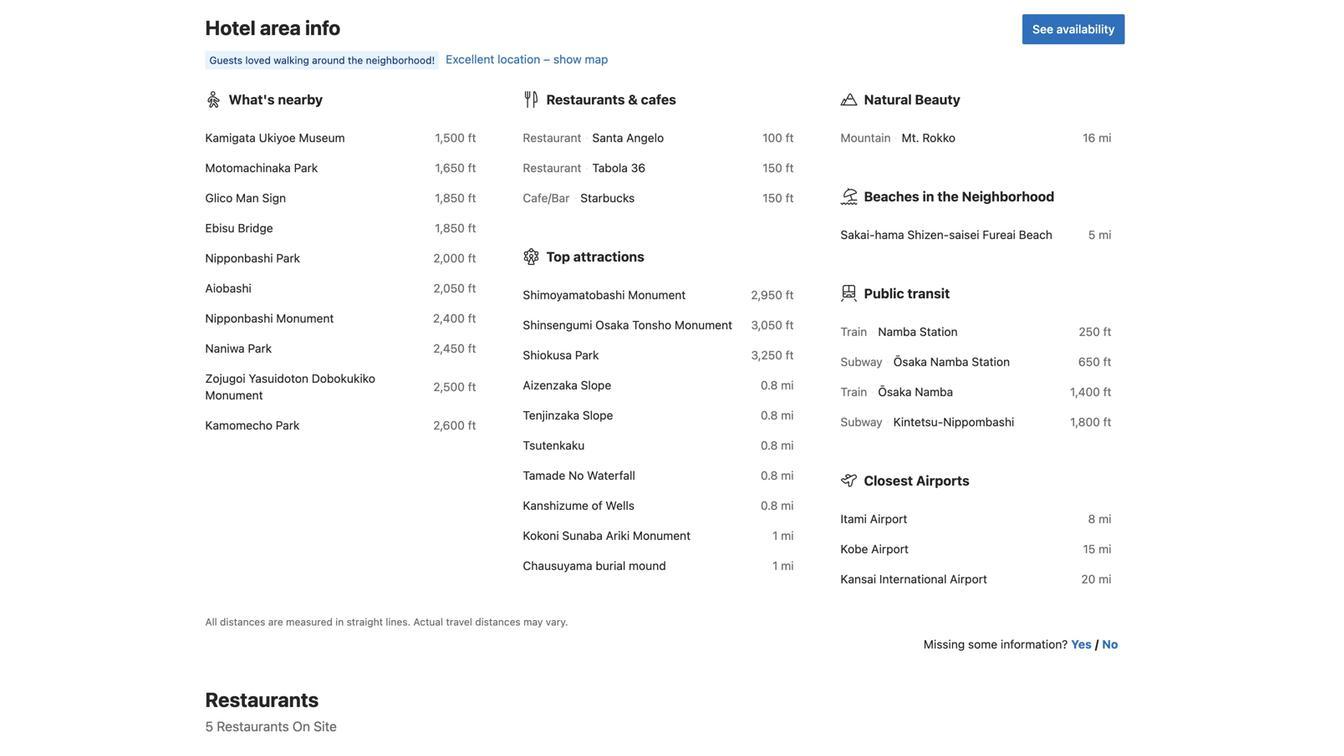 Task type: locate. For each thing, give the bounding box(es) containing it.
subway for kintetsu-nippombashi
[[841, 415, 883, 429]]

5 0.8 mi from the top
[[761, 499, 794, 513]]

nipponbashi for nipponbashi monument
[[205, 312, 273, 325]]

3,050
[[751, 318, 783, 332]]

restaurant for santa angelo
[[523, 131, 582, 145]]

1 mi for kokoni sunaba ariki monument
[[773, 529, 794, 543]]

2 nipponbashi from the top
[[205, 312, 273, 325]]

monument for ariki
[[633, 529, 691, 543]]

public transit
[[864, 286, 950, 302]]

park down zojugoi yasuidoton dobokukiko monument on the left of the page
[[276, 419, 300, 432]]

natural
[[864, 92, 912, 108]]

2,000
[[433, 251, 465, 265]]

1,850 down 1,650
[[435, 191, 465, 205]]

airport down the itami airport
[[872, 542, 909, 556]]

0 vertical spatial slope
[[581, 379, 612, 392]]

15
[[1084, 542, 1096, 556]]

650
[[1079, 355, 1101, 369]]

nippombashi
[[944, 415, 1015, 429]]

shinsengumi osaka tonsho monument
[[523, 318, 733, 332]]

closest
[[864, 473, 913, 489]]

hotel
[[205, 16, 256, 39]]

0 vertical spatial the
[[348, 54, 363, 66]]

1,850 up 2,000 at the top
[[435, 221, 465, 235]]

&
[[628, 92, 638, 108]]

ōsaka for ōsaka namba station
[[894, 355, 927, 369]]

1 1 from the top
[[773, 529, 778, 543]]

subway left 'kintetsu-'
[[841, 415, 883, 429]]

kintetsu-
[[894, 415, 944, 429]]

kansai international airport
[[841, 573, 988, 586]]

0 vertical spatial train
[[841, 325, 868, 339]]

show
[[554, 52, 582, 66]]

1 vertical spatial train
[[841, 385, 868, 399]]

park
[[294, 161, 318, 175], [276, 251, 300, 265], [248, 342, 272, 356], [575, 348, 599, 362], [276, 419, 300, 432]]

1 vertical spatial 1,850
[[435, 221, 465, 235]]

0 vertical spatial restaurants
[[547, 92, 625, 108]]

ōsaka for ōsaka namba
[[878, 385, 912, 399]]

1 horizontal spatial 5
[[1089, 228, 1096, 242]]

monument right tonsho
[[675, 318, 733, 332]]

nipponbashi
[[205, 251, 273, 265], [205, 312, 273, 325]]

shimoyamatobashi monument
[[523, 288, 686, 302]]

1 horizontal spatial the
[[938, 189, 959, 205]]

1
[[773, 529, 778, 543], [773, 559, 778, 573]]

yes
[[1072, 638, 1092, 652]]

slope for aizenzaka slope
[[581, 379, 612, 392]]

1 vertical spatial subway
[[841, 415, 883, 429]]

monument for tonsho
[[675, 318, 733, 332]]

restaurants left on
[[217, 719, 289, 735]]

2 1 from the top
[[773, 559, 778, 573]]

ōsaka up 'ōsaka namba'
[[894, 355, 927, 369]]

kintetsu-nippombashi
[[894, 415, 1015, 429]]

closest airports
[[864, 473, 970, 489]]

2,950
[[751, 288, 783, 302]]

1 vertical spatial namba
[[931, 355, 969, 369]]

restaurants down map
[[547, 92, 625, 108]]

sakai-
[[841, 228, 875, 242]]

1 horizontal spatial station
[[972, 355, 1010, 369]]

glico
[[205, 191, 233, 205]]

tabola
[[593, 161, 628, 175]]

1 vertical spatial restaurants
[[205, 688, 319, 712]]

map
[[585, 52, 608, 66]]

1 horizontal spatial in
[[923, 189, 935, 205]]

train for namba station
[[841, 325, 868, 339]]

1,850 for ebisu bridge
[[435, 221, 465, 235]]

no up kanshizume of wells
[[569, 469, 584, 483]]

2,050 ft
[[434, 282, 476, 295]]

1 subway from the top
[[841, 355, 883, 369]]

mi for kanshizume
[[781, 499, 794, 513]]

0 vertical spatial 1
[[773, 529, 778, 543]]

1,400
[[1071, 385, 1101, 399]]

airport right international
[[950, 573, 988, 586]]

monument up mound
[[633, 529, 691, 543]]

tenjinzaka slope
[[523, 409, 613, 422]]

1 150 ft from the top
[[763, 161, 794, 175]]

namba for ōsaka namba
[[915, 385, 954, 399]]

namba down public transit
[[878, 325, 917, 339]]

1 train from the top
[[841, 325, 868, 339]]

1,850 ft for ebisu bridge
[[435, 221, 476, 235]]

tsutenkaku
[[523, 439, 585, 453]]

airport for itami airport
[[870, 512, 908, 526]]

no right /
[[1103, 638, 1119, 652]]

top
[[547, 249, 570, 265]]

park down nipponbashi monument
[[248, 342, 272, 356]]

1 mi left kansai
[[773, 559, 794, 573]]

naniwa park
[[205, 342, 272, 356]]

monument down zojugoi
[[205, 389, 263, 402]]

1 restaurant from the top
[[523, 131, 582, 145]]

1,850 ft up 2,000 ft on the left of the page
[[435, 221, 476, 235]]

namba up 'kintetsu-'
[[915, 385, 954, 399]]

around
[[312, 54, 345, 66]]

tabola 36
[[593, 161, 646, 175]]

namba down namba station
[[931, 355, 969, 369]]

2 1,850 ft from the top
[[435, 221, 476, 235]]

2 train from the top
[[841, 385, 868, 399]]

monument inside zojugoi yasuidoton dobokukiko monument
[[205, 389, 263, 402]]

2,500
[[434, 380, 465, 394]]

in right beaches
[[923, 189, 935, 205]]

nipponbashi up naniwa park
[[205, 312, 273, 325]]

2 distances from the left
[[475, 616, 521, 628]]

sign
[[262, 191, 286, 205]]

restaurant up 'cafe/bar'
[[523, 161, 582, 175]]

2 restaurant from the top
[[523, 161, 582, 175]]

kokoni sunaba ariki monument
[[523, 529, 691, 543]]

4 0.8 mi from the top
[[761, 469, 794, 483]]

1 nipponbashi from the top
[[205, 251, 273, 265]]

2 150 ft from the top
[[763, 191, 794, 205]]

ōsaka up 'kintetsu-'
[[878, 385, 912, 399]]

saisei
[[949, 228, 980, 242]]

0.8 mi for tenjinzaka slope
[[761, 409, 794, 422]]

2 0.8 from the top
[[761, 409, 778, 422]]

airport for kobe airport
[[872, 542, 909, 556]]

2 1 mi from the top
[[773, 559, 794, 573]]

1 vertical spatial 1
[[773, 559, 778, 573]]

train left 'ōsaka namba'
[[841, 385, 868, 399]]

0 vertical spatial namba
[[878, 325, 917, 339]]

1 horizontal spatial no
[[1103, 638, 1119, 652]]

train down "public"
[[841, 325, 868, 339]]

slope up tenjinzaka slope
[[581, 379, 612, 392]]

restaurants 5 restaurants on site
[[205, 688, 337, 735]]

1 vertical spatial 5
[[205, 719, 213, 735]]

0 vertical spatial 1,850
[[435, 191, 465, 205]]

sakai-hama shizen-saisei fureai beach
[[841, 228, 1053, 242]]

kamigata
[[205, 131, 256, 145]]

nipponbashi down ebisu bridge
[[205, 251, 273, 265]]

0.8 for tenjinzaka slope
[[761, 409, 778, 422]]

0 vertical spatial airport
[[870, 512, 908, 526]]

0 vertical spatial 1 mi
[[773, 529, 794, 543]]

vary.
[[546, 616, 568, 628]]

1 1,850 from the top
[[435, 191, 465, 205]]

1 vertical spatial 150 ft
[[763, 191, 794, 205]]

0 vertical spatial station
[[920, 325, 958, 339]]

1 vertical spatial in
[[336, 616, 344, 628]]

natural beauty
[[864, 92, 961, 108]]

1,650
[[435, 161, 465, 175]]

2 1,850 from the top
[[435, 221, 465, 235]]

the up sakai-hama shizen-saisei fureai beach
[[938, 189, 959, 205]]

1 vertical spatial 1 mi
[[773, 559, 794, 573]]

1 vertical spatial nipponbashi
[[205, 312, 273, 325]]

1 vertical spatial airport
[[872, 542, 909, 556]]

mi for tamade
[[781, 469, 794, 483]]

0.8
[[761, 379, 778, 392], [761, 409, 778, 422], [761, 439, 778, 453], [761, 469, 778, 483], [761, 499, 778, 513]]

subway for ōsaka namba station
[[841, 355, 883, 369]]

restaurant left santa
[[523, 131, 582, 145]]

park down sign
[[276, 251, 300, 265]]

1 mi for chausuyama burial mound
[[773, 559, 794, 573]]

park down the museum
[[294, 161, 318, 175]]

0 vertical spatial 150
[[763, 161, 783, 175]]

mi for chausuyama
[[781, 559, 794, 573]]

0 vertical spatial 1,850 ft
[[435, 191, 476, 205]]

excellent location – show map
[[446, 52, 608, 66]]

park for shiokusa park
[[575, 348, 599, 362]]

2 0.8 mi from the top
[[761, 409, 794, 422]]

0.8 mi
[[761, 379, 794, 392], [761, 409, 794, 422], [761, 439, 794, 453], [761, 469, 794, 483], [761, 499, 794, 513]]

chausuyama
[[523, 559, 593, 573]]

0 horizontal spatial station
[[920, 325, 958, 339]]

0 horizontal spatial distances
[[220, 616, 265, 628]]

neighborhood!
[[366, 54, 435, 66]]

0 vertical spatial ōsaka
[[894, 355, 927, 369]]

of
[[592, 499, 603, 513]]

1 1 mi from the top
[[773, 529, 794, 543]]

lines.
[[386, 616, 411, 628]]

info
[[305, 16, 341, 39]]

1,800 ft
[[1071, 415, 1112, 429]]

hotel area info
[[205, 16, 341, 39]]

the
[[348, 54, 363, 66], [938, 189, 959, 205]]

2 150 from the top
[[763, 191, 783, 205]]

are
[[268, 616, 283, 628]]

nipponbashi for nipponbashi park
[[205, 251, 273, 265]]

4 0.8 from the top
[[761, 469, 778, 483]]

8
[[1089, 512, 1096, 526]]

top attractions
[[547, 249, 645, 265]]

1 horizontal spatial distances
[[475, 616, 521, 628]]

in left straight
[[336, 616, 344, 628]]

1 mi left kobe
[[773, 529, 794, 543]]

restaurants & cafes
[[547, 92, 677, 108]]

1 1,850 ft from the top
[[435, 191, 476, 205]]

monument for dobokukiko
[[205, 389, 263, 402]]

0 vertical spatial nipponbashi
[[205, 251, 273, 265]]

2 vertical spatial namba
[[915, 385, 954, 399]]

restaurant for tabola 36
[[523, 161, 582, 175]]

1 0.8 from the top
[[761, 379, 778, 392]]

shizen-
[[908, 228, 949, 242]]

1 vertical spatial restaurant
[[523, 161, 582, 175]]

availability
[[1057, 22, 1115, 36]]

station up "nippombashi"
[[972, 355, 1010, 369]]

5
[[1089, 228, 1096, 242], [205, 719, 213, 735]]

–
[[544, 52, 550, 66]]

1 vertical spatial ōsaka
[[878, 385, 912, 399]]

250 ft
[[1079, 325, 1112, 339]]

0 vertical spatial 150 ft
[[763, 161, 794, 175]]

1 vertical spatial slope
[[583, 409, 613, 422]]

3 0.8 mi from the top
[[761, 439, 794, 453]]

0 horizontal spatial 5
[[205, 719, 213, 735]]

2,450 ft
[[433, 342, 476, 356]]

150 ft
[[763, 161, 794, 175], [763, 191, 794, 205]]

slope down aizenzaka slope
[[583, 409, 613, 422]]

distances right all
[[220, 616, 265, 628]]

1,650 ft
[[435, 161, 476, 175]]

1 150 from the top
[[763, 161, 783, 175]]

3 0.8 from the top
[[761, 439, 778, 453]]

ebisu bridge
[[205, 221, 273, 235]]

0 vertical spatial restaurant
[[523, 131, 582, 145]]

2,600
[[433, 419, 465, 432]]

1 vertical spatial no
[[1103, 638, 1119, 652]]

international
[[880, 573, 947, 586]]

1,850
[[435, 191, 465, 205], [435, 221, 465, 235]]

the right the around
[[348, 54, 363, 66]]

namba
[[878, 325, 917, 339], [931, 355, 969, 369], [915, 385, 954, 399]]

0.8 mi for aizenzaka slope
[[761, 379, 794, 392]]

subway up 'ōsaka namba'
[[841, 355, 883, 369]]

location
[[498, 52, 541, 66]]

0.8 mi for kanshizume of wells
[[761, 499, 794, 513]]

in
[[923, 189, 935, 205], [336, 616, 344, 628]]

station up ōsaka namba station at the top right
[[920, 325, 958, 339]]

1 vertical spatial the
[[938, 189, 959, 205]]

5 0.8 from the top
[[761, 499, 778, 513]]

1,850 ft down 1,650 ft
[[435, 191, 476, 205]]

1 0.8 mi from the top
[[761, 379, 794, 392]]

250
[[1079, 325, 1101, 339]]

16 mi
[[1083, 131, 1112, 145]]

1 vertical spatial 150
[[763, 191, 783, 205]]

mi for sakai-
[[1099, 228, 1112, 242]]

2,500 ft
[[434, 380, 476, 394]]

2 subway from the top
[[841, 415, 883, 429]]

0 vertical spatial no
[[569, 469, 584, 483]]

150 for starbucks
[[763, 191, 783, 205]]

0 vertical spatial subway
[[841, 355, 883, 369]]

restaurants up on
[[205, 688, 319, 712]]

0 horizontal spatial no
[[569, 469, 584, 483]]

36
[[631, 161, 646, 175]]

distances left may
[[475, 616, 521, 628]]

airport up kobe airport
[[870, 512, 908, 526]]

shimoyamatobashi
[[523, 288, 625, 302]]

1 vertical spatial 1,850 ft
[[435, 221, 476, 235]]

0 vertical spatial 5
[[1089, 228, 1096, 242]]

park up aizenzaka slope
[[575, 348, 599, 362]]

ōsaka
[[894, 355, 927, 369], [878, 385, 912, 399]]

all
[[205, 616, 217, 628]]



Task type: vqa. For each thing, say whether or not it's contained in the screenshot.
Where are you going? search box
no



Task type: describe. For each thing, give the bounding box(es) containing it.
150 ft for starbucks
[[763, 191, 794, 205]]

650 ft
[[1079, 355, 1112, 369]]

rokko
[[923, 131, 956, 145]]

fureai
[[983, 228, 1016, 242]]

hama
[[875, 228, 905, 242]]

2,450
[[433, 342, 465, 356]]

100
[[763, 131, 783, 145]]

cafe/bar
[[523, 191, 570, 205]]

1,850 for glico man sign
[[435, 191, 465, 205]]

missing
[[924, 638, 965, 652]]

kamomecho park
[[205, 419, 300, 432]]

yes button
[[1072, 637, 1092, 653]]

yasuidoton
[[249, 372, 309, 386]]

0.8 mi for tamade no waterfall
[[761, 469, 794, 483]]

2 vertical spatial airport
[[950, 573, 988, 586]]

1 vertical spatial station
[[972, 355, 1010, 369]]

actual
[[414, 616, 443, 628]]

kamigata ukiyoe museum
[[205, 131, 345, 145]]

0.8 for aizenzaka slope
[[761, 379, 778, 392]]

all distances are measured in straight lines. actual travel distances may vary.
[[205, 616, 568, 628]]

excellent
[[446, 52, 495, 66]]

namba station
[[878, 325, 958, 339]]

wells
[[606, 499, 635, 513]]

mi for itami
[[1099, 512, 1112, 526]]

park for naniwa park
[[248, 342, 272, 356]]

santa angelo
[[593, 131, 664, 145]]

restaurants for restaurants & cafes
[[547, 92, 625, 108]]

2,000 ft
[[433, 251, 476, 265]]

zojugoi
[[205, 372, 246, 386]]

aizenzaka
[[523, 379, 578, 392]]

zojugoi yasuidoton dobokukiko monument
[[205, 372, 375, 402]]

monument up tonsho
[[628, 288, 686, 302]]

burial
[[596, 559, 626, 573]]

park for kamomecho park
[[276, 419, 300, 432]]

kanshizume of wells
[[523, 499, 635, 513]]

on
[[293, 719, 310, 735]]

mi for kokoni
[[781, 529, 794, 543]]

ariki
[[606, 529, 630, 543]]

monument up yasuidoton on the left of the page
[[276, 312, 334, 325]]

1 distances from the left
[[220, 616, 265, 628]]

kamomecho
[[205, 419, 273, 432]]

bridge
[[238, 221, 273, 235]]

3,250 ft
[[751, 348, 794, 362]]

tonsho
[[633, 318, 672, 332]]

0.8 for kanshizume of wells
[[761, 499, 778, 513]]

dobokukiko
[[312, 372, 375, 386]]

mi for kobe
[[1099, 542, 1112, 556]]

area
[[260, 16, 301, 39]]

ōsaka namba station
[[894, 355, 1010, 369]]

aizenzaka slope
[[523, 379, 612, 392]]

2,950 ft
[[751, 288, 794, 302]]

guests loved walking around the neighborhood!
[[210, 54, 435, 66]]

5 inside restaurants 5 restaurants on site
[[205, 719, 213, 735]]

park for motomachinaka park
[[294, 161, 318, 175]]

motomachinaka
[[205, 161, 291, 175]]

guests
[[210, 54, 243, 66]]

itami airport
[[841, 512, 908, 526]]

chausuyama burial mound
[[523, 559, 666, 573]]

starbucks
[[581, 191, 635, 205]]

measured
[[286, 616, 333, 628]]

1 for kokoni sunaba ariki monument
[[773, 529, 778, 543]]

3,050 ft
[[751, 318, 794, 332]]

mountain
[[841, 131, 891, 145]]

attractions
[[574, 249, 645, 265]]

nipponbashi park
[[205, 251, 300, 265]]

0.8 for tamade no waterfall
[[761, 469, 778, 483]]

1 for chausuyama burial mound
[[773, 559, 778, 573]]

beauty
[[915, 92, 961, 108]]

1,400 ft
[[1071, 385, 1112, 399]]

15 mi
[[1084, 542, 1112, 556]]

what's
[[229, 92, 275, 108]]

0 horizontal spatial the
[[348, 54, 363, 66]]

tamade no waterfall
[[523, 469, 635, 483]]

0 horizontal spatial in
[[336, 616, 344, 628]]

0.8 for tsutenkaku
[[761, 439, 778, 453]]

150 ft for tabola 36
[[763, 161, 794, 175]]

restaurants for restaurants 5 restaurants on site
[[205, 688, 319, 712]]

slope for tenjinzaka slope
[[583, 409, 613, 422]]

man
[[236, 191, 259, 205]]

kansai
[[841, 573, 877, 586]]

/
[[1095, 638, 1099, 652]]

missing some information? yes / no
[[924, 638, 1119, 652]]

mi for aizenzaka
[[781, 379, 794, 392]]

2 vertical spatial restaurants
[[217, 719, 289, 735]]

1,850 ft for glico man sign
[[435, 191, 476, 205]]

1,800
[[1071, 415, 1101, 429]]

airports
[[917, 473, 970, 489]]

shinsengumi
[[523, 318, 593, 332]]

sunaba
[[562, 529, 603, 543]]

3,250
[[751, 348, 783, 362]]

no button
[[1103, 637, 1119, 653]]

site
[[314, 719, 337, 735]]

namba for ōsaka namba station
[[931, 355, 969, 369]]

kanshizume
[[523, 499, 589, 513]]

park for nipponbashi park
[[276, 251, 300, 265]]

santa
[[593, 131, 623, 145]]

train for ōsaka namba
[[841, 385, 868, 399]]

mi for kansai
[[1099, 573, 1112, 586]]

transit
[[908, 286, 950, 302]]

tamade
[[523, 469, 566, 483]]

excellent location – show map link
[[446, 52, 608, 66]]

20
[[1082, 573, 1096, 586]]

see availability
[[1033, 22, 1115, 36]]

see availability button
[[1023, 14, 1125, 44]]

mi for tenjinzaka
[[781, 409, 794, 422]]

0 vertical spatial in
[[923, 189, 935, 205]]

150 for tabola 36
[[763, 161, 783, 175]]

mt.
[[902, 131, 920, 145]]

20 mi
[[1082, 573, 1112, 586]]

motomachinaka park
[[205, 161, 318, 175]]

0.8 mi for tsutenkaku
[[761, 439, 794, 453]]

2,400
[[433, 312, 465, 325]]



